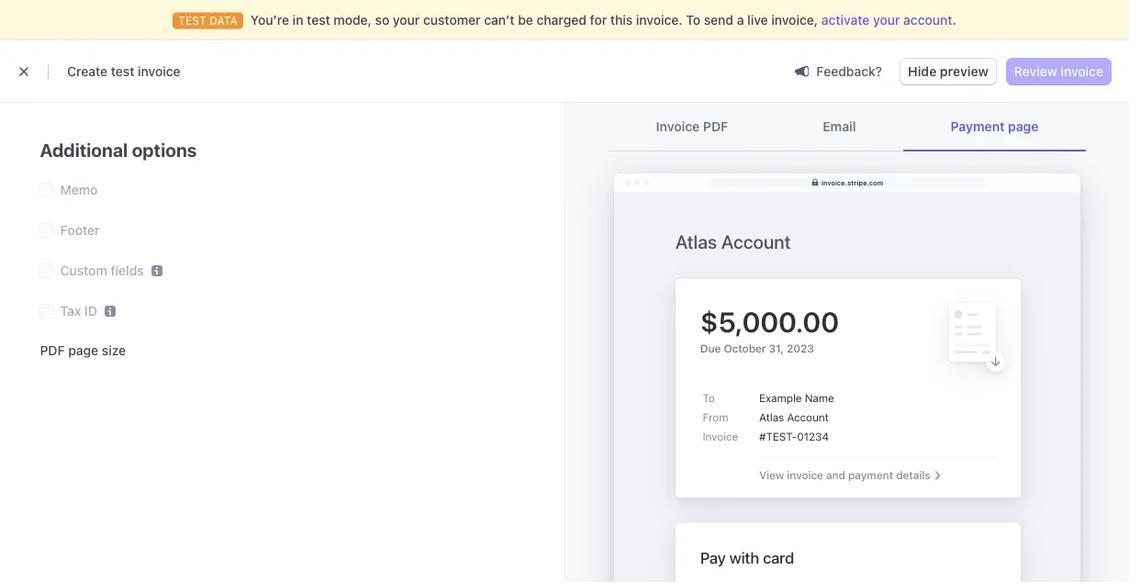 Task type: locate. For each thing, give the bounding box(es) containing it.
test
[[307, 12, 330, 28], [111, 64, 135, 79]]

id
[[84, 304, 97, 319]]

review invoice
[[1015, 64, 1104, 79]]

footer
[[60, 223, 100, 238]]

custom fields
[[60, 263, 144, 278]]

for
[[590, 12, 607, 28]]

page left size
[[68, 343, 98, 358]]

1 horizontal spatial page
[[1009, 119, 1039, 134]]

your right activate
[[874, 12, 901, 28]]

invoice pdf
[[656, 119, 729, 134]]

0 vertical spatial pdf
[[704, 119, 729, 134]]

your
[[393, 12, 420, 28], [874, 12, 901, 28]]

payment
[[951, 119, 1005, 134]]

page right payment
[[1009, 119, 1039, 134]]

pdf down tax on the bottom
[[40, 343, 65, 358]]

2 invoice from the left
[[1062, 64, 1104, 79]]

test right in
[[307, 12, 330, 28]]

tab list containing invoice pdf
[[609, 103, 1087, 152]]

2 your from the left
[[874, 12, 901, 28]]

pdf right invoice
[[704, 119, 729, 134]]

tab list
[[609, 103, 1087, 152]]

1 horizontal spatial pdf
[[704, 119, 729, 134]]

invoice.stripe.com
[[822, 178, 884, 186]]

mode,
[[334, 12, 372, 28]]

invoice
[[138, 64, 181, 79], [1062, 64, 1104, 79]]

hide preview
[[909, 64, 989, 79]]

0 vertical spatial test
[[307, 12, 330, 28]]

1 vertical spatial pdf
[[40, 343, 65, 358]]

invoice,
[[772, 12, 819, 28]]

0 horizontal spatial page
[[68, 343, 98, 358]]

fields
[[111, 263, 144, 278]]

memo
[[60, 182, 98, 198]]

1 vertical spatial page
[[68, 343, 98, 358]]

invoice.
[[637, 12, 683, 28]]

create test invoice
[[67, 64, 181, 79]]

page
[[1009, 119, 1039, 134], [68, 343, 98, 358]]

your right so
[[393, 12, 420, 28]]

activate your account link
[[822, 11, 953, 29]]

be
[[518, 12, 534, 28]]

test right create
[[111, 64, 135, 79]]

review invoice button
[[1008, 59, 1112, 85]]

a
[[737, 12, 745, 28]]

pdf
[[704, 119, 729, 134], [40, 343, 65, 358]]

0 horizontal spatial pdf
[[40, 343, 65, 358]]

1 horizontal spatial invoice
[[1062, 64, 1104, 79]]

0 vertical spatial page
[[1009, 119, 1039, 134]]

1 invoice from the left
[[138, 64, 181, 79]]

additional
[[40, 139, 128, 160]]

invoice right create
[[138, 64, 181, 79]]

hide preview button
[[901, 59, 997, 85]]

payment page
[[951, 119, 1039, 134]]

1 vertical spatial test
[[111, 64, 135, 79]]

0 horizontal spatial your
[[393, 12, 420, 28]]

1 horizontal spatial your
[[874, 12, 901, 28]]

you're
[[251, 12, 289, 28]]

page for payment
[[1009, 119, 1039, 134]]

invoice right review
[[1062, 64, 1104, 79]]

activate
[[822, 12, 870, 28]]

invoice inside review invoice button
[[1062, 64, 1104, 79]]

0 horizontal spatial test
[[111, 64, 135, 79]]

live
[[748, 12, 769, 28]]

page for pdf
[[68, 343, 98, 358]]

additional options
[[40, 139, 197, 160]]

size
[[102, 343, 126, 358]]

0 horizontal spatial invoice
[[138, 64, 181, 79]]



Task type: vqa. For each thing, say whether or not it's contained in the screenshot.
Boost revenue at the left of page
no



Task type: describe. For each thing, give the bounding box(es) containing it.
hide
[[909, 64, 937, 79]]

tax id
[[60, 304, 97, 319]]

review
[[1015, 64, 1058, 79]]

1 your from the left
[[393, 12, 420, 28]]

1 horizontal spatial test
[[307, 12, 330, 28]]

custom
[[60, 263, 107, 278]]

.
[[953, 12, 957, 28]]

pdf page size
[[40, 343, 126, 358]]

invoice
[[656, 119, 700, 134]]

charged
[[537, 12, 587, 28]]

create
[[67, 64, 108, 79]]

feedback?
[[817, 63, 883, 79]]

customer
[[424, 12, 481, 28]]

you're in test mode, so your customer can't be charged for this invoice. to send a live invoice, activate your account .
[[251, 12, 957, 28]]

account
[[904, 12, 953, 28]]

this
[[611, 12, 633, 28]]

so
[[375, 12, 390, 28]]

tax
[[60, 304, 81, 319]]

send
[[704, 12, 734, 28]]

to
[[687, 12, 701, 28]]

can't
[[484, 12, 515, 28]]

email
[[823, 119, 857, 134]]

options
[[132, 139, 197, 160]]

feedback? button
[[788, 58, 890, 84]]

preview
[[941, 64, 989, 79]]

in
[[293, 12, 304, 28]]



